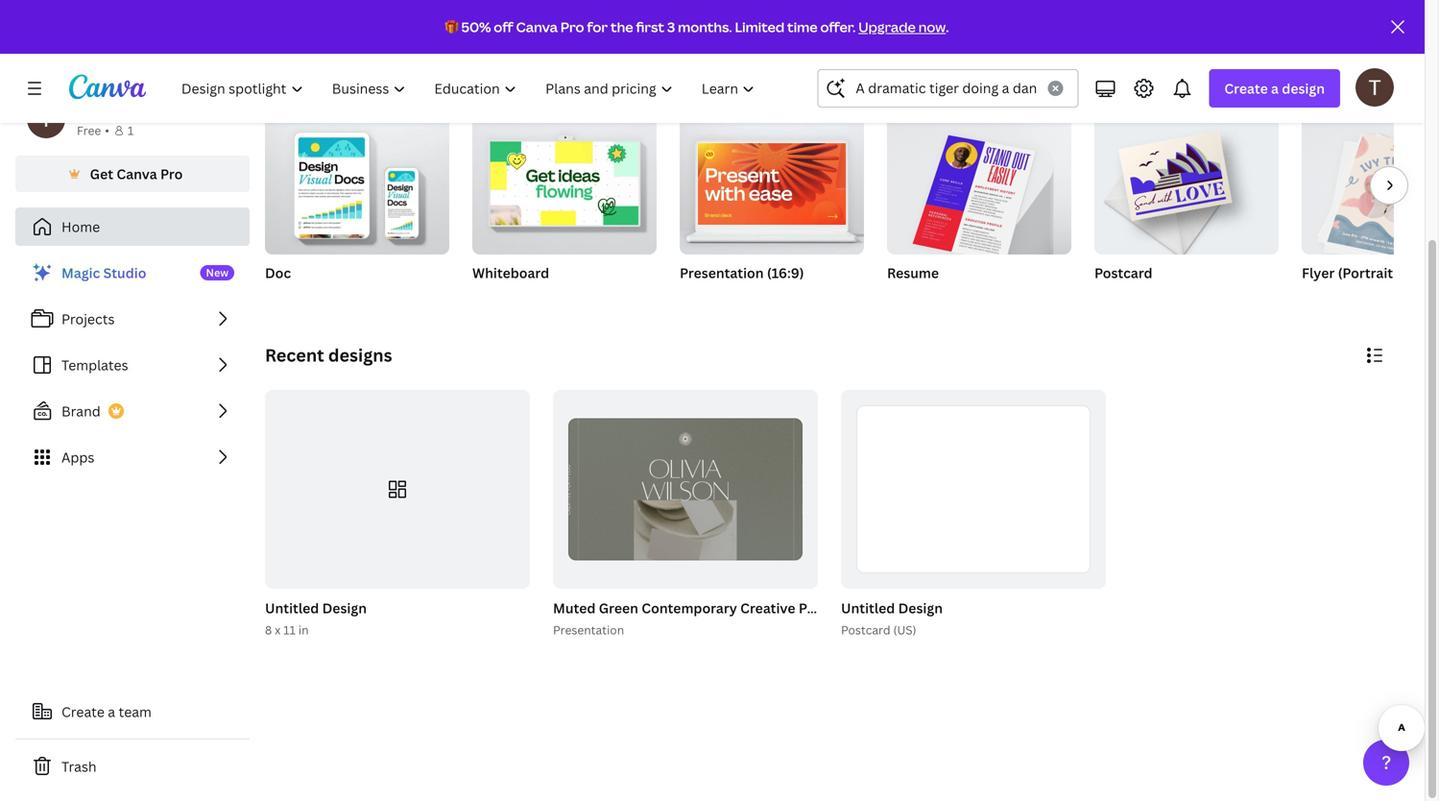 Task type: locate. For each thing, give the bounding box(es) containing it.
untitled up (us)
[[841, 599, 896, 617]]

0 vertical spatial pro
[[561, 18, 585, 36]]

magic studio
[[61, 264, 146, 282]]

1 horizontal spatial postcard
[[1095, 264, 1153, 282]]

untitled design button up (us)
[[841, 597, 943, 621]]

2 vertical spatial presentation
[[553, 622, 625, 638]]

untitled design button up in
[[265, 597, 367, 621]]

presentation up (us)
[[860, 599, 944, 617]]

1 horizontal spatial pro
[[561, 18, 585, 36]]

11 right the x
[[284, 622, 296, 638]]

50%
[[462, 18, 491, 36]]

design inside the untitled design 8 x 11 in
[[322, 599, 367, 617]]

canva
[[516, 18, 558, 36], [117, 165, 157, 183]]

resume
[[888, 264, 940, 282]]

1 horizontal spatial design
[[899, 599, 943, 617]]

a left design
[[1272, 79, 1279, 98]]

1 horizontal spatial a
[[1272, 79, 1279, 98]]

brand link
[[15, 392, 250, 430]]

.
[[946, 18, 949, 36]]

11 inside 'group'
[[1430, 264, 1440, 282]]

creative
[[741, 599, 796, 617]]

0 vertical spatial postcard
[[1095, 264, 1153, 282]]

canva right 'off'
[[516, 18, 558, 36]]

create inside create a design dropdown button
[[1225, 79, 1269, 98]]

get canva pro button
[[15, 156, 250, 192]]

designs
[[328, 343, 392, 367]]

0 horizontal spatial presentation
[[553, 622, 625, 638]]

pro up home 'link'
[[160, 165, 183, 183]]

8
[[265, 622, 272, 638]]

trash
[[61, 757, 97, 776]]

0 horizontal spatial postcard
[[841, 622, 891, 638]]

social
[[794, 16, 828, 32]]

2 horizontal spatial presentation
[[860, 599, 944, 617]]

create inside create a team 'button'
[[61, 703, 105, 721]]

a for design
[[1272, 79, 1279, 98]]

1 vertical spatial pro
[[160, 165, 183, 183]]

11
[[1430, 264, 1440, 282], [284, 622, 296, 638]]

0 horizontal spatial untitled design button
[[265, 597, 367, 621]]

contemporary
[[642, 599, 738, 617]]

in
[[299, 622, 309, 638]]

1 untitled design button from the left
[[265, 597, 367, 621]]

1 vertical spatial canva
[[117, 165, 157, 183]]

trash link
[[15, 747, 250, 786]]

1 horizontal spatial 11
[[1430, 264, 1440, 282]]

(us)
[[894, 622, 917, 638]]

3
[[667, 18, 676, 36]]

1 vertical spatial create
[[61, 703, 105, 721]]

list containing magic studio
[[15, 254, 250, 476]]

0 horizontal spatial create
[[61, 703, 105, 721]]

new
[[206, 265, 229, 280]]

0 horizontal spatial canva
[[117, 165, 157, 183]]

untitled design button for untitled design postcard (us)
[[841, 597, 943, 621]]

None search field
[[818, 69, 1079, 108]]

11 right ×
[[1430, 264, 1440, 282]]

offer.
[[821, 18, 856, 36]]

list
[[15, 254, 250, 476]]

canva inside "button"
[[117, 165, 157, 183]]

1 vertical spatial 11
[[284, 622, 296, 638]]

design
[[322, 599, 367, 617], [899, 599, 943, 617]]

untitled for untitled design 8 x 11 in
[[265, 599, 319, 617]]

free •
[[77, 122, 109, 138]]

months.
[[678, 18, 733, 36]]

1 vertical spatial postcard
[[841, 622, 891, 638]]

muted green contemporary creative portfolio presentation presentation
[[553, 599, 944, 638]]

0 horizontal spatial pro
[[160, 165, 183, 183]]

presentation
[[680, 264, 764, 282], [860, 599, 944, 617], [553, 622, 625, 638]]

create left team
[[61, 703, 105, 721]]

presentation (16:9)
[[680, 264, 805, 282]]

8.5
[[1397, 264, 1417, 282]]

0 vertical spatial 11
[[1430, 264, 1440, 282]]

1 design from the left
[[322, 599, 367, 617]]

1 horizontal spatial presentation
[[680, 264, 764, 282]]

0 horizontal spatial a
[[108, 703, 115, 721]]

(portrait
[[1339, 264, 1394, 282]]

group
[[265, 109, 450, 255], [473, 109, 657, 255], [680, 109, 865, 255], [888, 109, 1072, 263], [1095, 109, 1280, 255], [1303, 116, 1440, 261]]

top level navigation element
[[169, 69, 772, 108]]

0 vertical spatial a
[[1272, 79, 1279, 98]]

0 horizontal spatial design
[[322, 599, 367, 617]]

muted green contemporary creative portfolio presentation button
[[553, 597, 944, 621]]

create
[[1225, 79, 1269, 98], [61, 703, 105, 721]]

untitled design postcard (us)
[[841, 599, 943, 638]]

untitled design button
[[265, 597, 367, 621], [841, 597, 943, 621]]

untitled
[[265, 599, 319, 617], [841, 599, 896, 617]]

projects link
[[15, 300, 250, 338]]

11 inside the untitled design 8 x 11 in
[[284, 622, 296, 638]]

canva right get
[[117, 165, 157, 183]]

terry turtle image
[[1356, 68, 1395, 106]]

off
[[494, 18, 514, 36]]

design inside untitled design postcard (us)
[[899, 599, 943, 617]]

postcard inside group
[[1095, 264, 1153, 282]]

0 vertical spatial presentation
[[680, 264, 764, 282]]

create a design
[[1225, 79, 1326, 98]]

1 horizontal spatial untitled design button
[[841, 597, 943, 621]]

2 untitled from the left
[[841, 599, 896, 617]]

templates
[[61, 356, 128, 374]]

presentation down muted on the bottom left
[[553, 622, 625, 638]]

1 horizontal spatial create
[[1225, 79, 1269, 98]]

untitled inside the untitled design 8 x 11 in
[[265, 599, 319, 617]]

pro left for
[[561, 18, 585, 36]]

flyer
[[1303, 264, 1335, 282]]

time
[[788, 18, 818, 36]]

×
[[1420, 264, 1427, 282]]

untitled design 8 x 11 in
[[265, 599, 367, 638]]

create for create a team
[[61, 703, 105, 721]]

a
[[1272, 79, 1279, 98], [108, 703, 115, 721]]

magic
[[61, 264, 100, 282]]

a inside 'button'
[[108, 703, 115, 721]]

0 vertical spatial create
[[1225, 79, 1269, 98]]

1 vertical spatial a
[[108, 703, 115, 721]]

0 horizontal spatial 11
[[284, 622, 296, 638]]

you
[[265, 77, 297, 101]]

0 horizontal spatial untitled
[[265, 599, 319, 617]]

a inside dropdown button
[[1272, 79, 1279, 98]]

home link
[[15, 207, 250, 246]]

🎁 50% off canva pro for the first 3 months. limited time offer. upgrade now .
[[445, 18, 949, 36]]

untitled design button for untitled design 8 x 11 in
[[265, 597, 367, 621]]

resume group
[[888, 109, 1072, 306]]

templates link
[[15, 346, 250, 384]]

a left team
[[108, 703, 115, 721]]

1 untitled from the left
[[265, 599, 319, 617]]

presentation left "(16:9)"
[[680, 264, 764, 282]]

1
[[128, 122, 134, 138]]

1 vertical spatial presentation
[[860, 599, 944, 617]]

pro
[[561, 18, 585, 36], [160, 165, 183, 183]]

0 vertical spatial canva
[[516, 18, 558, 36]]

upgrade now button
[[859, 18, 946, 36]]

apps link
[[15, 438, 250, 476]]

1 horizontal spatial untitled
[[841, 599, 896, 617]]

untitled inside untitled design postcard (us)
[[841, 599, 896, 617]]

Search search field
[[856, 70, 1037, 107]]

flyer (portrait 8.5 × 11 in) group
[[1303, 116, 1440, 306]]

11 for x
[[284, 622, 296, 638]]

2 design from the left
[[899, 599, 943, 617]]

recent designs
[[265, 343, 392, 367]]

create left design
[[1225, 79, 1269, 98]]

postcard
[[1095, 264, 1153, 282], [841, 622, 891, 638]]

2 untitled design button from the left
[[841, 597, 943, 621]]

untitled up in
[[265, 599, 319, 617]]



Task type: describe. For each thing, give the bounding box(es) containing it.
presentations button
[[683, 0, 761, 47]]

presentations
[[683, 16, 761, 32]]

pro inside "button"
[[160, 165, 183, 183]]

home
[[61, 218, 100, 236]]

to
[[399, 77, 417, 101]]

docs button
[[484, 0, 530, 47]]

x
[[275, 622, 281, 638]]

videos
[[919, 16, 957, 32]]

create a team button
[[15, 693, 250, 731]]

🎁
[[445, 18, 459, 36]]

group for whiteboard
[[473, 109, 657, 255]]

videos button
[[914, 0, 961, 47]]

free
[[77, 122, 101, 138]]

the
[[611, 18, 634, 36]]

create for create a design
[[1225, 79, 1269, 98]]

design for untitled design postcard (us)
[[899, 599, 943, 617]]

muted
[[553, 599, 596, 617]]

get
[[90, 165, 113, 183]]

whiteboard group
[[473, 109, 657, 306]]

might
[[301, 77, 350, 101]]

create a design button
[[1210, 69, 1341, 108]]

for
[[587, 18, 608, 36]]

flyer (portrait 8.5 × 11
[[1303, 264, 1440, 282]]

projects
[[61, 310, 115, 328]]

postcard inside untitled design postcard (us)
[[841, 622, 891, 638]]

now
[[919, 18, 946, 36]]

brand
[[61, 402, 101, 420]]

social media button
[[794, 0, 866, 47]]

get canva pro
[[90, 165, 183, 183]]

want
[[354, 77, 395, 101]]

whiteboards
[[579, 16, 651, 32]]

postcard group
[[1095, 109, 1280, 306]]

presentation (16:9) group
[[680, 109, 865, 306]]

social media
[[794, 16, 866, 32]]

untitled for untitled design postcard (us)
[[841, 599, 896, 617]]

group for postcard
[[1095, 109, 1280, 255]]

whiteboard
[[473, 264, 550, 282]]

group for resume
[[888, 109, 1072, 263]]

limited
[[735, 18, 785, 36]]

whiteboards button
[[579, 0, 651, 47]]

doc group
[[265, 109, 450, 306]]

team
[[119, 703, 152, 721]]

design
[[1283, 79, 1326, 98]]

group for presentation (16:9)
[[680, 109, 865, 255]]

design for untitled design 8 x 11 in
[[322, 599, 367, 617]]

upgrade
[[859, 18, 916, 36]]

media
[[831, 16, 866, 32]]

docs
[[493, 16, 521, 32]]

create a team
[[61, 703, 152, 721]]

1 horizontal spatial canva
[[516, 18, 558, 36]]

try...
[[421, 77, 459, 101]]

recent
[[265, 343, 324, 367]]

11 for ×
[[1430, 264, 1440, 282]]

doc
[[265, 264, 291, 282]]

•
[[105, 122, 109, 138]]

first
[[636, 18, 665, 36]]

(16:9)
[[767, 264, 805, 282]]

studio
[[103, 264, 146, 282]]

apps
[[61, 448, 94, 466]]

green
[[599, 599, 639, 617]]

presentation inside "group"
[[680, 264, 764, 282]]

group for doc
[[265, 109, 450, 255]]

portfolio
[[799, 599, 857, 617]]

a for team
[[108, 703, 115, 721]]

you might want to try...
[[265, 77, 459, 101]]



Task type: vqa. For each thing, say whether or not it's contained in the screenshot.
Create a design
yes



